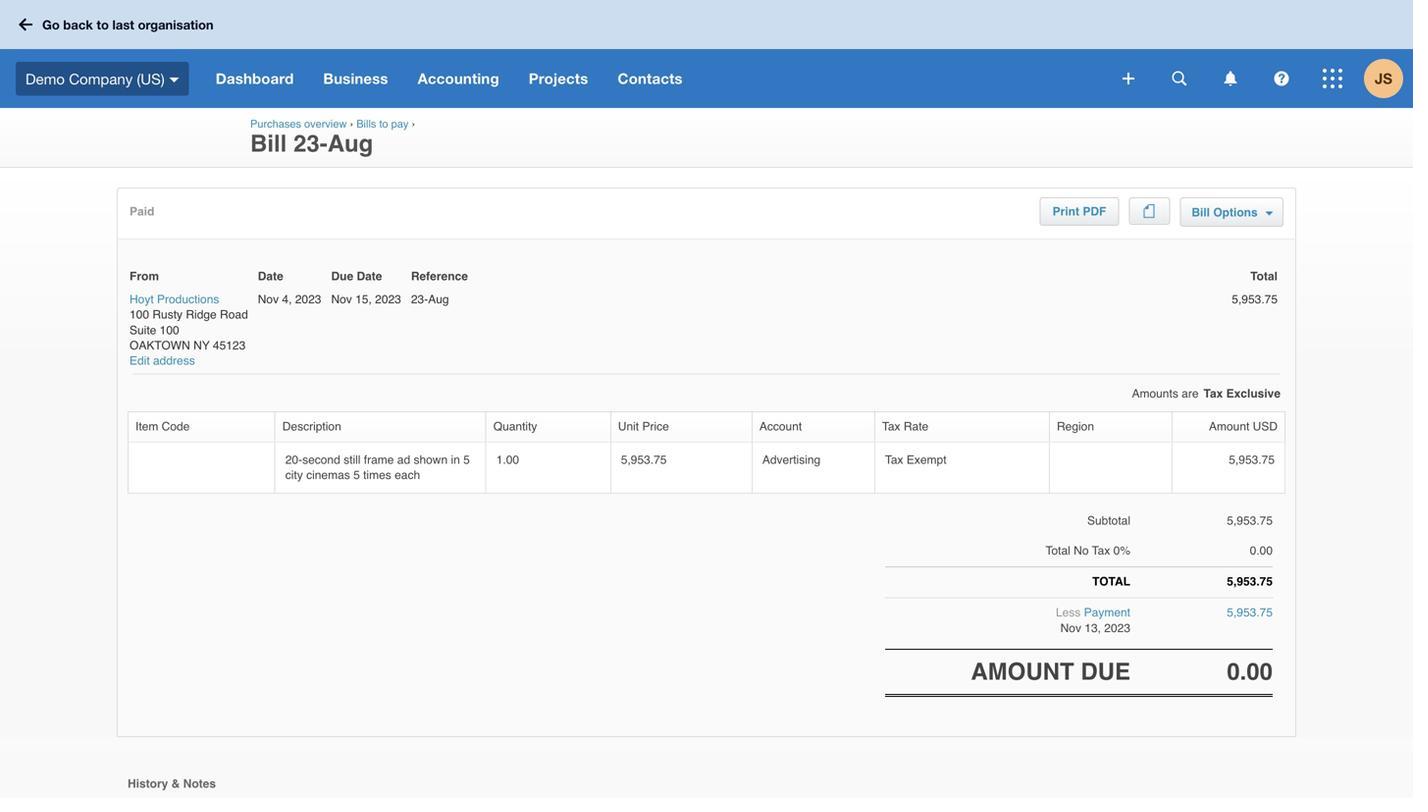 Task type: describe. For each thing, give the bounding box(es) containing it.
rusty
[[153, 308, 183, 322]]

tax left exempt
[[885, 453, 904, 467]]

1.00
[[497, 453, 519, 467]]

svg image inside 'demo company (us)' popup button
[[170, 77, 179, 82]]

less
[[1056, 606, 1081, 620]]

quantity
[[494, 420, 537, 434]]

frame
[[364, 453, 394, 467]]

tax exempt
[[885, 453, 947, 467]]

amounts
[[1132, 387, 1179, 401]]

date nov 4, 2023 due date nov 15, 2023 reference 23-aug
[[258, 269, 468, 306]]

projects
[[529, 70, 589, 87]]

23- inside purchases overview › bills to pay › bill 23-aug
[[294, 130, 328, 157]]

address
[[153, 354, 195, 368]]

ridge
[[186, 308, 217, 322]]

aug inside purchases overview › bills to pay › bill 23-aug
[[328, 130, 373, 157]]

bills
[[357, 118, 376, 130]]

amount usd
[[1210, 420, 1278, 434]]

subtotal
[[1088, 514, 1131, 528]]

back
[[63, 17, 93, 32]]

from
[[130, 269, 159, 283]]

20-second still frame ad shown in 5 city cinemas 5 times each
[[285, 453, 470, 482]]

go back to last organisation
[[42, 17, 214, 32]]

tax rate
[[882, 420, 929, 434]]

20-
[[285, 453, 302, 467]]

dashboard link
[[201, 49, 309, 108]]

1 › from the left
[[350, 118, 354, 130]]

last
[[112, 17, 134, 32]]

due
[[1081, 658, 1131, 685]]

print
[[1053, 205, 1080, 218]]

times
[[363, 468, 392, 482]]

tax right no
[[1092, 544, 1111, 558]]

cinemas
[[306, 468, 350, 482]]

amounts are tax exclusive
[[1132, 387, 1281, 401]]

unit
[[618, 420, 639, 434]]

shown
[[414, 453, 448, 467]]

overview
[[304, 118, 347, 130]]

exclusive
[[1227, 387, 1281, 401]]

code
[[162, 420, 190, 434]]

aug inside date nov 4, 2023 due date nov 15, 2023 reference 23-aug
[[428, 293, 449, 306]]

description
[[282, 420, 341, 434]]

0%
[[1114, 544, 1131, 558]]

45123
[[213, 339, 246, 352]]

2023 inside less payment nov 13, 2023
[[1105, 621, 1131, 635]]

usd
[[1253, 420, 1278, 434]]

total for total 5,953.75
[[1251, 269, 1278, 283]]

print pdf link
[[1041, 198, 1119, 225]]

contacts
[[618, 70, 683, 87]]

15,
[[356, 293, 372, 306]]

suite
[[130, 323, 156, 337]]

23- inside date nov 4, 2023 due date nov 15, 2023 reference 23-aug
[[411, 293, 428, 306]]

account
[[760, 420, 802, 434]]

0 horizontal spatial 100
[[130, 308, 149, 322]]

edit
[[130, 354, 150, 368]]

0.00 for total no tax 0%
[[1250, 544, 1273, 558]]

2 › from the left
[[412, 118, 415, 130]]

less payment nov 13, 2023
[[1056, 606, 1131, 635]]

from hoyt productions 100 rusty ridge road suite 100 oaktown ny 45123 edit address
[[130, 269, 248, 368]]

region
[[1057, 420, 1095, 434]]

unit price
[[618, 420, 669, 434]]

bill inside purchases overview › bills to pay › bill 23-aug
[[250, 130, 287, 157]]

banner containing dashboard
[[0, 0, 1414, 108]]

purchases overview › bills to pay › bill 23-aug
[[250, 118, 418, 157]]

organisation
[[138, 17, 214, 32]]

exempt
[[907, 453, 947, 467]]

history
[[128, 777, 168, 791]]

item
[[135, 420, 158, 434]]

due
[[331, 269, 354, 283]]

hoyt
[[130, 293, 154, 306]]

notes
[[183, 777, 216, 791]]

to inside purchases overview › bills to pay › bill 23-aug
[[379, 118, 388, 130]]

0 horizontal spatial 2023
[[295, 293, 321, 306]]

purchases overview link
[[250, 118, 347, 130]]

1 horizontal spatial bill
[[1192, 206, 1211, 219]]

tax left rate
[[882, 420, 901, 434]]

1 vertical spatial 100
[[160, 323, 179, 337]]

options
[[1214, 206, 1258, 219]]

amount due
[[971, 658, 1131, 685]]

5,953.75 link
[[1228, 606, 1273, 620]]

1 date from the left
[[258, 269, 283, 283]]

advertising
[[763, 453, 821, 467]]



Task type: vqa. For each thing, say whether or not it's contained in the screenshot.


Task type: locate. For each thing, give the bounding box(es) containing it.
1 vertical spatial 5
[[354, 468, 360, 482]]

to
[[97, 17, 109, 32], [379, 118, 388, 130]]

aug
[[328, 130, 373, 157], [428, 293, 449, 306]]

company
[[69, 70, 133, 87]]

total for total no tax 0%
[[1046, 544, 1071, 558]]

dashboard
[[216, 70, 294, 87]]

total 5,953.75
[[1232, 269, 1278, 306]]

are
[[1182, 387, 1199, 401]]

demo company (us) button
[[0, 49, 201, 108]]

1 horizontal spatial date
[[357, 269, 382, 283]]

1 horizontal spatial 100
[[160, 323, 179, 337]]

each
[[395, 468, 420, 482]]

payment
[[1085, 606, 1131, 620]]

100
[[130, 308, 149, 322], [160, 323, 179, 337]]

1 vertical spatial to
[[379, 118, 388, 130]]

1 vertical spatial 23-
[[411, 293, 428, 306]]

total down options
[[1251, 269, 1278, 283]]

1 horizontal spatial 5
[[464, 453, 470, 467]]

total left no
[[1046, 544, 1071, 558]]

› right pay
[[412, 118, 415, 130]]

0 horizontal spatial 5
[[354, 468, 360, 482]]

nov down less
[[1061, 621, 1082, 635]]

100 down hoyt
[[130, 308, 149, 322]]

0.00 up 5,953.75 link
[[1250, 544, 1273, 558]]

bill left overview
[[250, 130, 287, 157]]

nov left '15,'
[[331, 293, 352, 306]]

rate
[[904, 420, 929, 434]]

0 vertical spatial total
[[1251, 269, 1278, 283]]

0 vertical spatial aug
[[328, 130, 373, 157]]

ad
[[397, 453, 411, 467]]

no
[[1074, 544, 1089, 558]]

tax right are
[[1204, 387, 1224, 401]]

5,953.75
[[1232, 293, 1278, 306], [621, 453, 667, 467], [1229, 453, 1275, 467], [1228, 514, 1273, 528], [1228, 575, 1273, 589], [1228, 606, 1273, 620]]

total
[[1251, 269, 1278, 283], [1046, 544, 1071, 558]]

1 horizontal spatial nov
[[331, 293, 352, 306]]

projects button
[[514, 49, 603, 108]]

reference
[[411, 269, 468, 283]]

›
[[350, 118, 354, 130], [412, 118, 415, 130]]

0.00
[[1250, 544, 1273, 558], [1228, 658, 1273, 685]]

2023 down payment link
[[1105, 621, 1131, 635]]

purchases
[[250, 118, 301, 130]]

productions
[[157, 293, 219, 306]]

0 horizontal spatial svg image
[[19, 18, 32, 31]]

demo company (us)
[[26, 70, 165, 87]]

date up "4," at the top left of the page
[[258, 269, 283, 283]]

0 vertical spatial bill
[[250, 130, 287, 157]]

0 vertical spatial 23-
[[294, 130, 328, 157]]

accounting button
[[403, 49, 514, 108]]

1 vertical spatial svg image
[[1275, 71, 1290, 86]]

ny
[[194, 339, 210, 352]]

1 horizontal spatial ›
[[412, 118, 415, 130]]

date up '15,'
[[357, 269, 382, 283]]

0 vertical spatial svg image
[[19, 18, 32, 31]]

total
[[1093, 575, 1131, 589]]

to inside banner
[[97, 17, 109, 32]]

1 horizontal spatial to
[[379, 118, 388, 130]]

2023 right '15,'
[[375, 293, 401, 306]]

nov inside less payment nov 13, 2023
[[1061, 621, 1082, 635]]

price
[[643, 420, 669, 434]]

second
[[302, 453, 340, 467]]

1 horizontal spatial total
[[1251, 269, 1278, 283]]

js
[[1375, 70, 1393, 87]]

contacts button
[[603, 49, 698, 108]]

nov left "4," at the top left of the page
[[258, 293, 279, 306]]

pdf
[[1083, 205, 1107, 218]]

2023
[[295, 293, 321, 306], [375, 293, 401, 306], [1105, 621, 1131, 635]]

0 horizontal spatial nov
[[258, 293, 279, 306]]

amount
[[971, 658, 1075, 685]]

accounting
[[418, 70, 499, 87]]

payment link
[[1085, 606, 1131, 620]]

go back to last organisation link
[[12, 7, 225, 42]]

2023 right "4," at the top left of the page
[[295, 293, 321, 306]]

2 horizontal spatial 2023
[[1105, 621, 1131, 635]]

0 horizontal spatial to
[[97, 17, 109, 32]]

0 horizontal spatial ›
[[350, 118, 354, 130]]

0 vertical spatial 100
[[130, 308, 149, 322]]

demo
[[26, 70, 65, 87]]

to left pay
[[379, 118, 388, 130]]

aug left pay
[[328, 130, 373, 157]]

amount
[[1210, 420, 1250, 434]]

bill options
[[1192, 206, 1262, 219]]

5
[[464, 453, 470, 467], [354, 468, 360, 482]]

aug down reference
[[428, 293, 449, 306]]

svg image
[[19, 18, 32, 31], [1275, 71, 1290, 86]]

0 horizontal spatial bill
[[250, 130, 287, 157]]

bill
[[250, 130, 287, 157], [1192, 206, 1211, 219]]

bills to pay link
[[357, 118, 409, 130]]

pay
[[391, 118, 409, 130]]

svg image inside go back to last organisation link
[[19, 18, 32, 31]]

5 right in
[[464, 453, 470, 467]]

hoyt productions link
[[130, 292, 219, 307]]

bill left options
[[1192, 206, 1211, 219]]

in
[[451, 453, 460, 467]]

(us)
[[137, 70, 165, 87]]

tax
[[1204, 387, 1224, 401], [882, 420, 901, 434], [885, 453, 904, 467], [1092, 544, 1111, 558]]

0 horizontal spatial 23-
[[294, 130, 328, 157]]

1 horizontal spatial aug
[[428, 293, 449, 306]]

&
[[171, 777, 180, 791]]

js button
[[1365, 49, 1414, 108]]

23-
[[294, 130, 328, 157], [411, 293, 428, 306]]

oaktown
[[130, 339, 190, 352]]

to left last
[[97, 17, 109, 32]]

› left bills
[[350, 118, 354, 130]]

1 vertical spatial aug
[[428, 293, 449, 306]]

0 vertical spatial 5
[[464, 453, 470, 467]]

0.00 down 5,953.75 link
[[1228, 658, 1273, 685]]

1 vertical spatial total
[[1046, 544, 1071, 558]]

2 date from the left
[[357, 269, 382, 283]]

total inside total 5,953.75
[[1251, 269, 1278, 283]]

0 horizontal spatial date
[[258, 269, 283, 283]]

print pdf
[[1053, 205, 1107, 218]]

23- left bills
[[294, 130, 328, 157]]

business button
[[309, 49, 403, 108]]

svg image
[[1323, 69, 1343, 88], [1173, 71, 1187, 86], [1225, 71, 1238, 86], [1123, 73, 1135, 84], [170, 77, 179, 82]]

13,
[[1085, 621, 1102, 635]]

banner
[[0, 0, 1414, 108]]

5 down still
[[354, 468, 360, 482]]

city
[[285, 468, 303, 482]]

business
[[323, 70, 388, 87]]

0 vertical spatial 0.00
[[1250, 544, 1273, 558]]

paid
[[130, 205, 154, 218]]

23- down reference
[[411, 293, 428, 306]]

2 horizontal spatial nov
[[1061, 621, 1082, 635]]

0 vertical spatial to
[[97, 17, 109, 32]]

item code
[[135, 420, 190, 434]]

1 horizontal spatial svg image
[[1275, 71, 1290, 86]]

1 vertical spatial bill
[[1192, 206, 1211, 219]]

1 horizontal spatial 2023
[[375, 293, 401, 306]]

1 horizontal spatial 23-
[[411, 293, 428, 306]]

0.00 for amount due
[[1228, 658, 1273, 685]]

road
[[220, 308, 248, 322]]

date
[[258, 269, 283, 283], [357, 269, 382, 283]]

go
[[42, 17, 60, 32]]

0 horizontal spatial aug
[[328, 130, 373, 157]]

100 down "rusty"
[[160, 323, 179, 337]]

0 horizontal spatial total
[[1046, 544, 1071, 558]]

still
[[344, 453, 361, 467]]

1 vertical spatial 0.00
[[1228, 658, 1273, 685]]

total no tax 0%
[[1046, 544, 1131, 558]]



